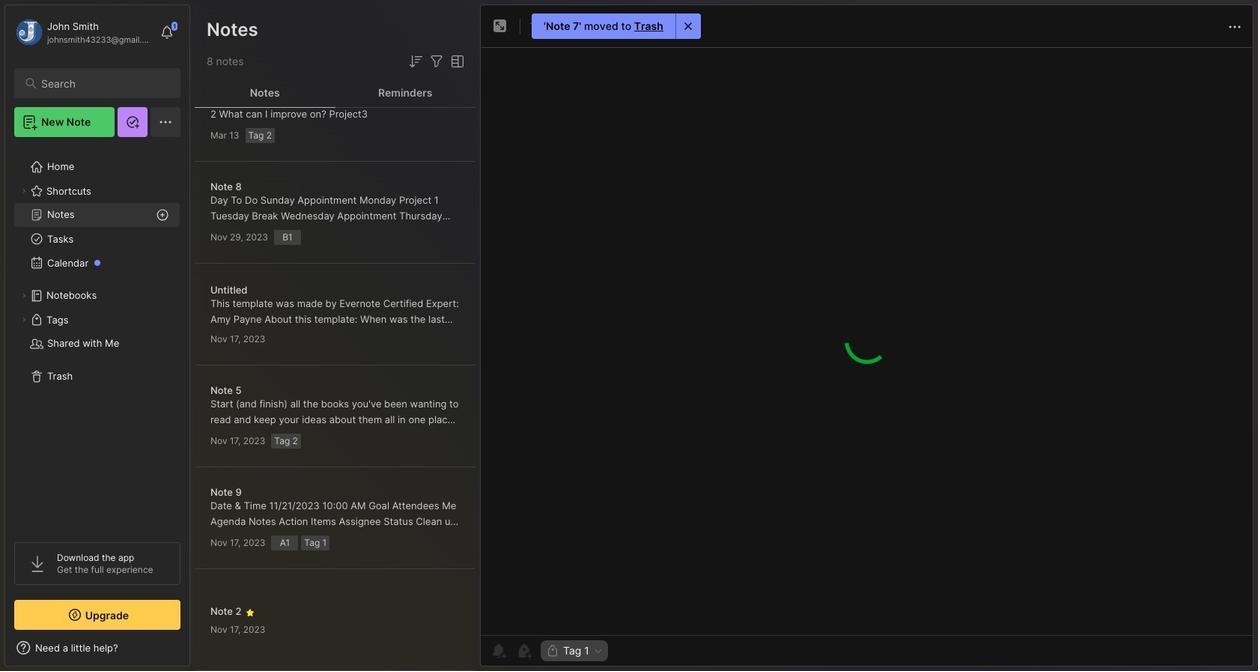 Task type: locate. For each thing, give the bounding box(es) containing it.
tree
[[5, 146, 190, 529]]

WHAT'S NEW field
[[5, 636, 190, 660]]

Sort options field
[[407, 52, 425, 70]]

tab list
[[195, 78, 476, 108]]

note window - loading element
[[480, 4, 1254, 670]]

Tag 1 Tag actions field
[[589, 646, 604, 656]]

alert
[[532, 13, 701, 39]]

More actions field
[[1226, 17, 1244, 36]]

add tag image
[[515, 642, 533, 660]]

Note Editor text field
[[481, 47, 1253, 635]]

main element
[[0, 0, 195, 671]]

none search field inside main element
[[41, 74, 167, 92]]

tree inside main element
[[5, 146, 190, 529]]

None search field
[[41, 74, 167, 92]]

Add filters field
[[428, 52, 446, 70]]



Task type: vqa. For each thing, say whether or not it's contained in the screenshot.
More actions "Field" on the top right of the page
yes



Task type: describe. For each thing, give the bounding box(es) containing it.
more actions image
[[1226, 18, 1244, 36]]

expand note image
[[491, 17, 509, 35]]

Account field
[[14, 17, 153, 47]]

expand notebooks image
[[19, 291, 28, 300]]

click to collapse image
[[189, 644, 200, 662]]

Search text field
[[41, 76, 167, 91]]

add filters image
[[428, 52, 446, 70]]

add a reminder image
[[490, 642, 508, 660]]

View options field
[[446, 52, 467, 70]]

expand tags image
[[19, 315, 28, 324]]



